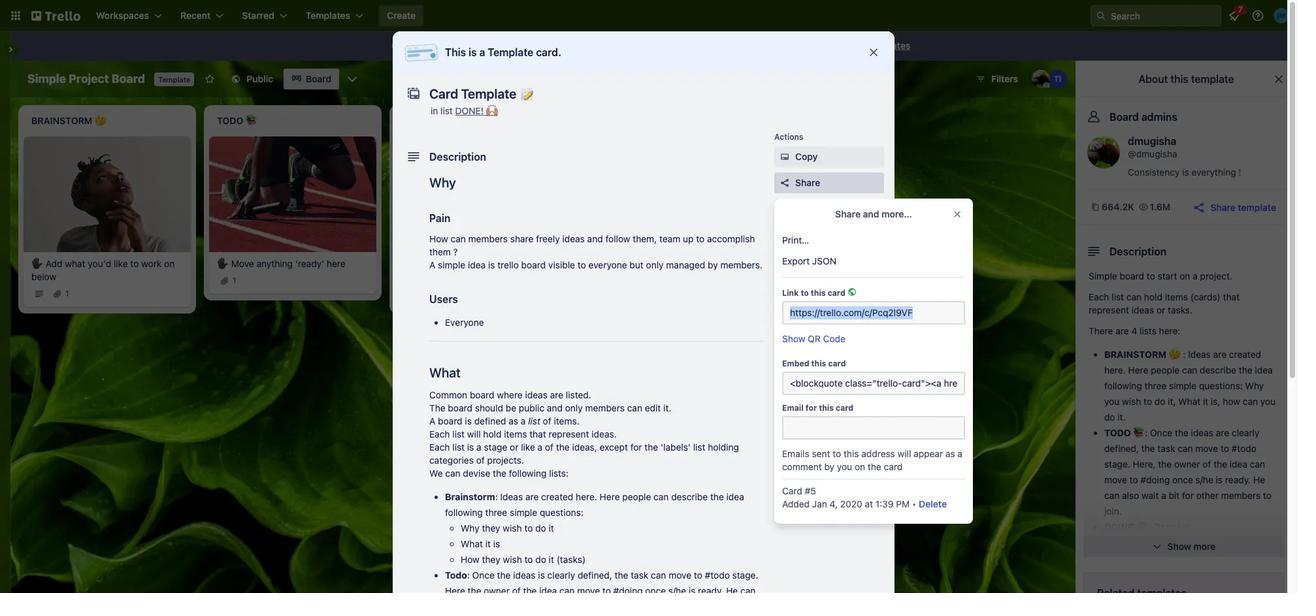 Task type: vqa. For each thing, say whether or not it's contained in the screenshot.


Task type: locate. For each thing, give the bounding box(es) containing it.
why inside : ideas are created here. here people can describe the idea following three simple questions: why you wish to do it, what it is, how can you do it.
[[1246, 381, 1265, 392]]

people inside : ideas are created here. here people can describe the idea following three simple questions: why they wish to do it what it is how they wish to do it (tasks)
[[623, 492, 652, 503]]

task down it,
[[1158, 443, 1176, 454]]

1 horizontal spatial what
[[461, 539, 483, 550]]

clearly down how
[[1233, 428, 1260, 439]]

s/he
[[1196, 475, 1214, 486], [669, 586, 687, 594]]

4
[[1132, 326, 1138, 337]]

doing ⚙️ : ongoing done! 🙌🏽 : finished
[[1105, 522, 1191, 549]]

ready.
[[1226, 475, 1252, 486], [698, 586, 724, 594]]

description up simple board to start on a project.
[[1110, 246, 1167, 258]]

share and more…
[[836, 209, 913, 220]]

✋🏿 move anything 'ready' here link
[[217, 257, 369, 270]]

anything for from
[[628, 258, 664, 269]]

1 vertical spatial as
[[946, 449, 956, 460]]

task down : ideas are created here. here people can describe the idea following three simple questions: why they wish to do it what it is how they wish to do it (tasks)
[[631, 570, 649, 581]]

1 horizontal spatial created
[[1230, 349, 1262, 360]]

1 horizontal spatial once
[[1173, 475, 1194, 486]]

each up categories
[[430, 442, 450, 453]]

3 move from the left
[[603, 258, 626, 269]]

questions: up is,
[[1200, 381, 1244, 392]]

: ideas are created here. here people can describe the idea following three simple questions: why they wish to do it what it is how they wish to do it (tasks)
[[445, 492, 745, 566]]

simple up there
[[1089, 271, 1118, 282]]

team
[[660, 233, 681, 245]]

simple inside : ideas are created here. here people can describe the idea following three simple questions: why they wish to do it what it is how they wish to do it (tasks)
[[510, 507, 538, 519]]

task inside : once the ideas is clearly defined, the task can move to #todo stage. here the owner of the idea can move to #doing once s/he is ready. he ca
[[631, 570, 649, 581]]

1 vertical spatial sm image
[[779, 150, 792, 163]]

how inside : ideas are created here. here people can describe the idea following three simple questions: why they wish to do it what it is how they wish to do it (tasks)
[[461, 555, 480, 566]]

0 horizontal spatial template
[[158, 75, 191, 84]]

card inside emails sent to this address will appear as a comment by you on the card
[[884, 462, 903, 473]]

by
[[708, 260, 718, 271], [825, 462, 835, 473]]

card up email for this card text box
[[836, 403, 854, 413]]

show more
[[1168, 541, 1217, 553]]

here down the except
[[600, 492, 620, 503]]

dmugisha (dmugisha) image
[[1033, 70, 1051, 88], [1088, 136, 1121, 169]]

here up users
[[435, 271, 454, 282]]

what for : ideas are created here. here people can describe the idea following three simple questions: why you wish to do it, what it is, how can you do it.
[[1179, 396, 1201, 407]]

664.2k
[[1102, 201, 1135, 213]]

represent inside each list can hold items (cards) that represent ideas or tasks.
[[1089, 305, 1130, 316]]

1 horizontal spatial that
[[530, 429, 547, 440]]

1 horizontal spatial hold
[[1145, 292, 1163, 303]]

1 vertical spatial simple
[[1170, 381, 1197, 392]]

each up there
[[1089, 292, 1110, 303]]

once inside : once the ideas is clearly defined, the task can move to #todo stage. here the owner of the idea can move to #doing once s/he is ready. he ca
[[473, 570, 495, 581]]

1 vertical spatial only
[[565, 403, 583, 414]]

questions: inside : ideas are created here. here people can describe the idea following three simple questions: why you wish to do it, what it is, how can you do it.
[[1200, 381, 1244, 392]]

as inside emails sent to this address will appear as a comment by you on the card
[[946, 449, 956, 460]]

0 horizontal spatial it.
[[664, 403, 672, 414]]

you right how
[[1261, 396, 1277, 407]]

🙌🏽
[[486, 105, 498, 116], [1137, 538, 1149, 549]]

embed
[[783, 359, 810, 369]]

show down ongoing
[[1168, 541, 1192, 553]]

that inside "✋🏿 move anything that is actually started here"
[[481, 258, 498, 269]]

here for it,
[[1129, 365, 1149, 376]]

1 vertical spatial owner
[[484, 586, 510, 594]]

simple for simple project board
[[27, 72, 66, 86]]

: ideas are created here. here people can describe the idea following three simple questions: why you wish to do it, what it is, how can you do it.
[[1105, 349, 1277, 423]]

project
[[69, 72, 109, 86]]

0 horizontal spatial simple
[[27, 72, 66, 86]]

a inside emails sent to this address will appear as a comment by you on the card
[[958, 449, 963, 460]]

1 vertical spatial a
[[430, 416, 436, 427]]

0 vertical spatial once
[[1151, 428, 1173, 439]]

what right it,
[[1179, 396, 1201, 407]]

1 vertical spatial ideas
[[501, 492, 523, 503]]

1 vertical spatial once
[[473, 570, 495, 581]]

#todo for : once the ideas is clearly defined, the task can move to #todo stage. here the owner of the idea can move to #doing once s/he is ready. he ca
[[705, 570, 730, 581]]

0 horizontal spatial what
[[430, 366, 461, 381]]

simple left project
[[27, 72, 66, 86]]

work
[[141, 258, 162, 269]]

dmugisha (dmugisha) image right filters
[[1033, 70, 1051, 88]]

ideas inside each list can hold items (cards) that represent ideas or tasks.
[[1132, 305, 1155, 316]]

0 vertical spatial items
[[1166, 292, 1189, 303]]

hold
[[1145, 292, 1163, 303], [484, 429, 502, 440]]

1 vertical spatial and
[[588, 233, 603, 245]]

sm image down actions
[[779, 150, 792, 163]]

board for board admins
[[1110, 111, 1140, 123]]

#todo inside : once the ideas is clearly defined, the task can move to #todo stage. here the owner of the idea can move to #doing once s/he is ready. he ca
[[705, 570, 730, 581]]

you up todo
[[1105, 396, 1120, 407]]

1 horizontal spatial description
[[1110, 246, 1167, 258]]

this down create "button"
[[405, 40, 423, 51]]

0 horizontal spatial share
[[796, 177, 821, 188]]

people inside : ideas are created here. here people can describe the idea following three simple questions: why you wish to do it, what it is, how can you do it.
[[1152, 365, 1180, 376]]

ready. inside : once the ideas is clearly defined, the task can move to #todo stage. here the owner of the idea can move to #doing once s/he is ready. he ca
[[698, 586, 724, 594]]

simple inside : ideas are created here. here people can describe the idea following three simple questions: why you wish to do it, what it is, how can you do it.
[[1170, 381, 1197, 392]]

ideas inside : ideas are created here. here people can describe the idea following three simple questions: why they wish to do it what it is how they wish to do it (tasks)
[[501, 492, 523, 503]]

how up todo
[[461, 555, 480, 566]]

anything down them,
[[628, 258, 664, 269]]

1 vertical spatial 1
[[65, 289, 69, 299]]

everyone
[[445, 317, 484, 328]]

what inside : ideas are created here. here people can describe the idea following three simple questions: why they wish to do it what it is how they wish to do it (tasks)
[[461, 539, 483, 550]]

describe down the "'labels'"
[[672, 492, 708, 503]]

move for ✋🏿 move anything from doing to done here
[[603, 258, 626, 269]]

#doing for is
[[614, 586, 643, 594]]

Search field
[[1107, 6, 1221, 26]]

pain
[[430, 213, 451, 224]]

or up 'projects.'
[[510, 442, 519, 453]]

1 horizontal spatial template
[[488, 46, 534, 58]]

#todo inside : once the ideas are clearly defined, the task can move to #todo stage. here, the owner of the idea can move to #doing once s/he is ready. he can also wait a bit for other members to join.
[[1232, 443, 1257, 454]]

simple up it,
[[1170, 381, 1197, 392]]

1 horizontal spatial like
[[521, 442, 535, 453]]

anything inside "✋🏿 move anything that is actually started here"
[[442, 258, 479, 269]]

0 vertical spatial people
[[1152, 365, 1180, 376]]

0 horizontal spatial description
[[430, 151, 487, 163]]

2 vertical spatial simple
[[510, 507, 538, 519]]

once inside : once the ideas is clearly defined, the task can move to #todo stage. here the owner of the idea can move to #doing once s/he is ready. he ca
[[646, 586, 666, 594]]

are right 🤔
[[1214, 349, 1227, 360]]

freely
[[536, 233, 560, 245]]

1 vertical spatial will
[[898, 449, 912, 460]]

and left more…
[[864, 209, 880, 220]]

ideas.
[[592, 429, 617, 440]]

1 horizontal spatial describe
[[1201, 365, 1237, 376]]

following inside : ideas are created here. here people can describe the idea following three simple questions: why you wish to do it, what it is, how can you do it.
[[1105, 381, 1143, 392]]

defined, down the todo 📚
[[1105, 443, 1140, 454]]

4 ✋🏿 from the left
[[589, 258, 600, 269]]

projects.
[[488, 455, 524, 466]]

in list done! 🙌🏽
[[431, 105, 498, 116]]

email
[[783, 403, 804, 413]]

represent down items.
[[549, 429, 590, 440]]

here. for it,
[[1105, 365, 1127, 376]]

add
[[46, 258, 62, 269]]

Embed this card text field
[[783, 372, 966, 396]]

describe for : ideas are created here. here people can describe the idea following three simple questions: why you wish to do it, what it is, how can you do it.
[[1201, 365, 1237, 376]]

he for : once the ideas are clearly defined, the task can move to #todo stage. here, the owner of the idea can move to #doing once s/he is ready. he can also wait a bit for other members to join.
[[1254, 475, 1266, 486]]

1 anything from the left
[[257, 258, 293, 269]]

share
[[511, 233, 534, 245]]

2 move from the left
[[417, 258, 440, 269]]

items
[[1166, 292, 1189, 303], [504, 429, 527, 440]]

created up how
[[1230, 349, 1262, 360]]

: for : ideas are created here. here people can describe the idea following three simple questions: why they wish to do it what it is how they wish to do it (tasks)
[[495, 492, 498, 503]]

share inside button
[[1211, 202, 1236, 213]]

we
[[430, 468, 443, 479]]

open information menu image
[[1252, 9, 1265, 22]]

that
[[481, 258, 498, 269], [1224, 292, 1241, 303], [530, 429, 547, 440]]

1 vertical spatial defined,
[[578, 570, 613, 581]]

2 anything from the left
[[442, 258, 479, 269]]

0 vertical spatial show
[[783, 333, 806, 345]]

only inside how can members share freely ideas and follow them, team up to accomplish them ? a simple idea is trello board visible to everyone but only managed by members.
[[646, 260, 664, 271]]

move for ✋🏿 move anything that is actually started here
[[417, 258, 440, 269]]

0 vertical spatial stage.
[[1105, 459, 1131, 470]]

clearly down the (tasks)
[[548, 570, 576, 581]]

show
[[783, 333, 806, 345], [1168, 541, 1192, 553]]

1 horizontal spatial more
[[1194, 541, 1217, 553]]

board inside how can members share freely ideas and follow them, team up to accomplish them ? a simple idea is trello board visible to everyone but only managed by members.
[[522, 260, 546, 271]]

accomplish
[[708, 233, 756, 245]]

0 vertical spatial owner
[[1175, 459, 1201, 470]]

it. right edit
[[664, 403, 672, 414]]

show left 'qr'
[[783, 333, 806, 345]]

here inside ✋🏿 move anything from doing to done here
[[612, 271, 631, 282]]

1 horizontal spatial #todo
[[1232, 443, 1257, 454]]

1 vertical spatial or
[[510, 442, 519, 453]]

you up card #5 added jan 4, 2020 at 1:39 pm • delete
[[838, 462, 853, 473]]

customize views image
[[346, 73, 359, 86]]

clearly for is
[[548, 570, 576, 581]]

0 vertical spatial describe
[[1201, 365, 1237, 376]]

1 move from the left
[[231, 258, 254, 269]]

0 horizontal spatial once
[[473, 570, 495, 581]]

items up tasks.
[[1166, 292, 1189, 303]]

1 horizontal spatial ready.
[[1226, 475, 1252, 486]]

todo 📚
[[1105, 428, 1146, 439]]

board left "customize views" icon
[[306, 73, 332, 84]]

2 a from the top
[[430, 416, 436, 427]]

: inside : ideas are created here. here people can describe the idea following three simple questions: why you wish to do it, what it is, how can you do it.
[[1184, 349, 1186, 360]]

people down 🤔
[[1152, 365, 1180, 376]]

1 vertical spatial each
[[430, 429, 450, 440]]

by down sent
[[825, 462, 835, 473]]

each down the
[[430, 429, 450, 440]]

3 anything from the left
[[628, 258, 664, 269]]

simple
[[27, 72, 66, 86], [1089, 271, 1118, 282]]

board admins
[[1110, 111, 1178, 123]]

stage. inside : once the ideas are clearly defined, the task can move to #todo stage. here, the owner of the idea can move to #doing once s/he is ready. he can also wait a bit for other members to join.
[[1105, 459, 1131, 470]]

description
[[430, 151, 487, 163], [1110, 246, 1167, 258]]

managed
[[667, 260, 706, 271]]

todo
[[1105, 428, 1132, 439]]

s/he inside : once the ideas is clearly defined, the task can move to #todo stage. here the owner of the idea can move to #doing once s/he is ready. he ca
[[669, 586, 687, 594]]

✋🏿 for ✋🏿 add what you'd like to work on below
[[31, 258, 43, 269]]

1 horizontal spatial owner
[[1175, 459, 1201, 470]]

1 vertical spatial public
[[519, 403, 545, 414]]

here. for it
[[576, 492, 598, 503]]

1 vertical spatial how
[[461, 555, 480, 566]]

close popover image
[[953, 209, 963, 220]]

created for you
[[1230, 349, 1262, 360]]

here. down brainstorm
[[1105, 365, 1127, 376]]

0 horizontal spatial describe
[[672, 492, 708, 503]]

created down lists:
[[542, 492, 574, 503]]

0 vertical spatial #todo
[[1232, 443, 1257, 454]]

is inside : once the ideas are clearly defined, the task can move to #todo stage. here, the owner of the idea can move to #doing once s/he is ready. he can also wait a bit for other members to join.
[[1217, 475, 1224, 486]]

0 vertical spatial by
[[708, 260, 718, 271]]

questions: for it
[[540, 507, 584, 519]]

clearly inside : once the ideas are clearly defined, the task can move to #todo stage. here, the owner of the idea can move to #doing once s/he is ready. he can also wait a bit for other members to join.
[[1233, 428, 1260, 439]]

why inside : ideas are created here. here people can describe the idea following three simple questions: why they wish to do it what it is how they wish to do it (tasks)
[[461, 523, 480, 534]]

to inside emails sent to this address will appear as a comment by you on the card
[[833, 449, 842, 460]]

delete button
[[919, 498, 948, 511]]

show inside "link"
[[783, 333, 806, 345]]

task for are
[[1158, 443, 1176, 454]]

defined, inside : once the ideas are clearly defined, the task can move to #todo stage. here, the owner of the idea can move to #doing once s/he is ready. he can also wait a bit for other members to join.
[[1105, 443, 1140, 454]]

✋🏿 move anything that is actually started here link
[[403, 257, 555, 284]]

each
[[1089, 292, 1110, 303], [430, 429, 450, 440], [430, 442, 450, 453]]

1 horizontal spatial sm image
[[779, 150, 792, 163]]

describe up is,
[[1201, 365, 1237, 376]]

: inside : once the ideas are clearly defined, the task can move to #todo stage. here, the owner of the idea can move to #doing once s/he is ready. he can also wait a bit for other members to join.
[[1146, 428, 1148, 439]]

1 horizontal spatial public
[[519, 403, 545, 414]]

ideas inside : ideas are created here. here people can describe the idea following three simple questions: why you wish to do it, what it is, how can you do it.
[[1189, 349, 1212, 360]]

questions: down lists:
[[540, 507, 584, 519]]

todo
[[445, 570, 467, 581]]

will left appear
[[898, 449, 912, 460]]

1 down ✋🏿 move anything 'ready' here
[[233, 276, 236, 286]]

share for share template
[[1211, 202, 1236, 213]]

1 ✋🏿 from the left
[[31, 258, 43, 269]]

why for : ideas are created here. here people can describe the idea following three simple questions: why they wish to do it what it is how they wish to do it (tasks)
[[461, 523, 480, 534]]

copy link
[[775, 146, 885, 167]]

print…
[[783, 235, 810, 246]]

0 horizontal spatial how
[[430, 233, 448, 245]]

only right but
[[646, 260, 664, 271]]

simple for : ideas are created here. here people can describe the idea following three simple questions: why they wish to do it what it is how they wish to do it (tasks)
[[510, 507, 538, 519]]

#doing
[[1141, 475, 1171, 486], [614, 586, 643, 594]]

1 horizontal spatial move
[[417, 258, 440, 269]]

1 vertical spatial 🙌🏽
[[1137, 538, 1149, 549]]

a down them
[[430, 260, 436, 271]]

template inside button
[[1239, 202, 1277, 213]]

what up todo
[[461, 539, 483, 550]]

more right finished
[[1194, 541, 1217, 553]]

sm image inside the copy link
[[779, 150, 792, 163]]

there are 4 lists here:
[[1089, 326, 1181, 337]]

or inside common board where ideas are listed. the board should be public and only members can edit it. a board is defined as a list of items. each list will hold items that represent ideas. each list is a stage or like a of the ideas, except for the 'labels' list holding categories of projects. we can devise the following lists:
[[510, 442, 519, 453]]

here inside : ideas are created here. here people can describe the idea following three simple questions: why you wish to do it, what it is, how can you do it.
[[1129, 365, 1149, 376]]

template left card.
[[488, 46, 534, 58]]

0 vertical spatial template
[[488, 46, 534, 58]]

1 horizontal spatial here.
[[1105, 365, 1127, 376]]

devise
[[463, 468, 491, 479]]

board down common
[[448, 403, 473, 414]]

why
[[430, 175, 456, 190], [1246, 381, 1265, 392], [461, 523, 480, 534]]

share template
[[1211, 202, 1277, 213]]

holding
[[708, 442, 740, 453]]

public
[[442, 40, 468, 51], [519, 403, 545, 414]]

everything
[[1192, 167, 1237, 178]]

ideas for here
[[513, 570, 536, 581]]

members
[[469, 233, 508, 245], [586, 403, 625, 414], [1222, 490, 1261, 502]]

on right the anyone on the top left of the page
[[557, 40, 568, 51]]

ideas for is,
[[1189, 349, 1212, 360]]

will down "defined" at the left of page
[[467, 429, 481, 440]]

is inside "✋🏿 move anything that is actually started here"
[[500, 258, 507, 269]]

done! down doing
[[1105, 538, 1135, 549]]

1 vertical spatial hold
[[484, 429, 502, 440]]

on down address on the right
[[855, 462, 866, 473]]

0 vertical spatial once
[[1173, 475, 1194, 486]]

0 horizontal spatial as
[[509, 416, 519, 427]]

it. up the todo 📚
[[1118, 412, 1126, 423]]

here. down ideas,
[[576, 492, 598, 503]]

0 horizontal spatial simple
[[438, 260, 466, 271]]

and up items.
[[547, 403, 563, 414]]

2 horizontal spatial board
[[1110, 111, 1140, 123]]

anything
[[257, 258, 293, 269], [442, 258, 479, 269], [628, 258, 664, 269]]

1 vertical spatial done!
[[1105, 538, 1135, 549]]

he inside : once the ideas are clearly defined, the task can move to #todo stage. here, the owner of the idea can move to #doing once s/he is ready. he can also wait a bit for other members to join.
[[1254, 475, 1266, 486]]

done!
[[456, 105, 484, 116], [1105, 538, 1135, 549]]

task
[[1158, 443, 1176, 454], [631, 570, 649, 581]]

that inside each list can hold items (cards) that represent ideas or tasks.
[[1224, 292, 1241, 303]]

board down the
[[438, 416, 463, 427]]

1 vertical spatial simple
[[1089, 271, 1118, 282]]

once right 📚
[[1151, 428, 1173, 439]]

: for : once the ideas is clearly defined, the task can move to #todo stage. here the owner of the idea can move to #doing once s/he is ready. he ca
[[467, 570, 470, 581]]

questions:
[[1200, 381, 1244, 392], [540, 507, 584, 519]]

three down brainstorm
[[486, 507, 508, 519]]

more right explore
[[843, 40, 866, 51]]

owner for here,
[[1175, 459, 1201, 470]]

here
[[1129, 365, 1149, 376], [600, 492, 620, 503], [445, 586, 466, 594]]

2 vertical spatial here
[[445, 586, 466, 594]]

items up the stage in the bottom of the page
[[504, 429, 527, 440]]

or left tasks.
[[1157, 305, 1166, 316]]

what
[[65, 258, 85, 269]]

0 horizontal spatial dmugisha (dmugisha) image
[[1033, 70, 1051, 88]]

can
[[451, 233, 466, 245], [1127, 292, 1142, 303], [1183, 365, 1198, 376], [1244, 396, 1259, 407], [628, 403, 643, 414], [1178, 443, 1194, 454], [1251, 459, 1266, 470], [446, 468, 461, 479], [1105, 490, 1120, 502], [654, 492, 669, 503], [651, 570, 667, 581], [560, 586, 575, 594]]

he for : once the ideas is clearly defined, the task can move to #todo stage. here the owner of the idea can move to #doing once s/he is ready. he ca
[[727, 586, 738, 594]]

wish inside : ideas are created here. here people can describe the idea following three simple questions: why you wish to do it, what it is, how can you do it.
[[1123, 396, 1142, 407]]

4,
[[830, 499, 838, 510]]

0 vertical spatial clearly
[[1233, 428, 1260, 439]]

anything down ?
[[442, 258, 479, 269]]

here:
[[1160, 326, 1181, 337]]

describe for : ideas are created here. here people can describe the idea following three simple questions: why they wish to do it what it is how they wish to do it (tasks)
[[672, 492, 708, 503]]

: for : once the ideas are clearly defined, the task can move to #todo stage. here, the owner of the idea can move to #doing once s/he is ready. he can also wait a bit for other members to join.
[[1146, 428, 1148, 439]]

0 vertical spatial questions:
[[1200, 381, 1244, 392]]

how inside how can members share freely ideas and follow them, team up to accomplish them ? a simple idea is trello board visible to everyone but only managed by members.
[[430, 233, 448, 245]]

0 horizontal spatial members
[[469, 233, 508, 245]]

0 vertical spatial here.
[[1105, 365, 1127, 376]]

1 vertical spatial description
[[1110, 246, 1167, 258]]

template left the anyone on the top left of the page
[[470, 40, 507, 51]]

and inside common board where ideas are listed. the board should be public and only members can edit it. a board is defined as a list of items. each list will hold items that represent ideas. each list is a stage or like a of the ideas, except for the 'labels' list holding categories of projects. we can devise the following lists:
[[547, 403, 563, 414]]

more for explore
[[843, 40, 866, 51]]

only
[[646, 260, 664, 271], [565, 403, 583, 414]]

owner inside : once the ideas is clearly defined, the task can move to #todo stage. here the owner of the idea can move to #doing once s/he is ready. he ca
[[484, 586, 510, 594]]

do
[[1155, 396, 1166, 407], [1105, 412, 1116, 423], [536, 523, 547, 534], [536, 555, 547, 566]]

here. inside : ideas are created here. here people can describe the idea following three simple questions: why you wish to do it, what it is, how can you do it.
[[1105, 365, 1127, 376]]

are
[[1116, 326, 1130, 337], [1214, 349, 1227, 360], [550, 390, 564, 401], [1217, 428, 1230, 439], [526, 492, 539, 503]]

it left is,
[[1204, 396, 1209, 407]]

1 horizontal spatial template
[[1192, 73, 1235, 85]]

once for todo
[[473, 570, 495, 581]]

done! 🙌🏽 link
[[456, 105, 498, 116]]

how
[[1224, 396, 1241, 407]]

more
[[843, 40, 866, 51], [1194, 541, 1217, 553]]

ideas for here,
[[1192, 428, 1214, 439]]

1 vertical spatial following
[[509, 468, 547, 479]]

for inside : once the ideas are clearly defined, the task can move to #todo stage. here, the owner of the idea can move to #doing once s/he is ready. he can also wait a bit for other members to join.
[[1183, 490, 1195, 502]]

items inside each list can hold items (cards) that represent ideas or tasks.
[[1166, 292, 1189, 303]]

simple board to start on a project.
[[1089, 271, 1233, 282]]

a inside how can members share freely ideas and follow them, team up to accomplish them ? a simple idea is trello board visible to everyone but only managed by members.
[[430, 260, 436, 271]]

1 horizontal spatial how
[[461, 555, 480, 566]]

share inside button
[[796, 177, 821, 188]]

1 horizontal spatial following
[[509, 468, 547, 479]]

board left admins
[[1110, 111, 1140, 123]]

1 down what
[[65, 289, 69, 299]]

2 ✋🏿 from the left
[[217, 258, 229, 269]]

0 vertical spatial s/he
[[1196, 475, 1214, 486]]

1 vertical spatial like
[[521, 442, 535, 453]]

it
[[1204, 396, 1209, 407], [549, 523, 554, 534], [486, 539, 491, 550], [549, 555, 554, 566]]

for left the anyone on the top left of the page
[[510, 40, 522, 51]]

for right the bit
[[1183, 490, 1195, 502]]

✋🏿 inside "✋🏿 move anything that is actually started here"
[[403, 258, 415, 269]]

1 vertical spatial he
[[727, 586, 738, 594]]

1 vertical spatial here.
[[576, 492, 598, 503]]

anything left 'ready'
[[257, 258, 293, 269]]

ideas right 🤔
[[1189, 349, 1212, 360]]

each list can hold items (cards) that represent ideas or tasks.
[[1089, 292, 1241, 316]]

description down in list done! 🙌🏽
[[430, 151, 487, 163]]

questions: inside : ideas are created here. here people can describe the idea following three simple questions: why they wish to do it what it is how they wish to do it (tasks)
[[540, 507, 584, 519]]

this right about
[[1171, 73, 1189, 85]]

this for this card is a template.
[[604, 336, 620, 346]]

task for is
[[631, 570, 649, 581]]

0 horizontal spatial only
[[565, 403, 583, 414]]

members up the "✋🏿 move anything that is actually started here" link
[[469, 233, 508, 245]]

: inside : once the ideas is clearly defined, the task can move to #todo stage. here the owner of the idea can move to #doing once s/he is ready. he ca
[[467, 570, 470, 581]]

share down copy in the right top of the page
[[796, 177, 821, 188]]

are inside : ideas are created here. here people can describe the idea following three simple questions: why they wish to do it what it is how they wish to do it (tasks)
[[526, 492, 539, 503]]

the inside : ideas are created here. here people can describe the idea following three simple questions: why they wish to do it what it is how they wish to do it (tasks)
[[711, 492, 724, 503]]

people for it
[[623, 492, 652, 503]]

that inside common board where ideas are listed. the board should be public and only members can edit it. a board is defined as a list of items. each list will hold items that represent ideas. each list is a stage or like a of the ideas, except for the 'labels' list holding categories of projects. we can devise the following lists:
[[530, 429, 547, 440]]

this is a template card.
[[445, 46, 562, 58]]

here inside "✋🏿 move anything that is actually started here"
[[435, 271, 454, 282]]

0 horizontal spatial following
[[445, 507, 483, 519]]

and left follow at top
[[588, 233, 603, 245]]

0 horizontal spatial and
[[547, 403, 563, 414]]

created for wish
[[542, 492, 574, 503]]

defined,
[[1105, 443, 1140, 454], [578, 570, 613, 581]]

0 vertical spatial represent
[[1089, 305, 1130, 316]]

1 vertical spatial why
[[1246, 381, 1265, 392]]

2 horizontal spatial template
[[1239, 202, 1277, 213]]

1 horizontal spatial will
[[898, 449, 912, 460]]

once inside : once the ideas are clearly defined, the task can move to #todo stage. here, the owner of the idea can move to #doing once s/he is ready. he can also wait a bit for other members to join.
[[1173, 475, 1194, 486]]

here for ✋🏿 move anything from doing to done here
[[612, 271, 631, 282]]

show inside button
[[1168, 541, 1192, 553]]

people down the except
[[623, 492, 652, 503]]

to inside ✋🏿 move anything from doing to done here
[[715, 258, 724, 269]]

created inside : ideas are created here. here people can describe the idea following three simple questions: why they wish to do it what it is how they wish to do it (tasks)
[[542, 492, 574, 503]]

sm image
[[389, 40, 403, 53], [779, 150, 792, 163]]

below
[[31, 271, 56, 282]]

how can members share freely ideas and follow them, team up to accomplish them ? a simple idea is trello board visible to everyone but only managed by members.
[[430, 233, 763, 271]]

card left template.
[[622, 336, 638, 346]]

0 vertical spatial three
[[1145, 381, 1167, 392]]

should
[[475, 403, 504, 414]]

#doing inside : once the ideas are clearly defined, the task can move to #todo stage. here, the owner of the idea can move to #doing once s/he is ready. he can also wait a bit for other members to join.
[[1141, 475, 1171, 486]]

s/he inside : once the ideas are clearly defined, the task can move to #todo stage. here, the owner of the idea can move to #doing once s/he is ready. he can also wait a bit for other members to join.
[[1196, 475, 1214, 486]]

here for ✋🏿 move anything that is actually started here
[[435, 271, 454, 282]]

copy
[[796, 151, 818, 162]]

once right todo
[[473, 570, 495, 581]]

None text field
[[423, 82, 855, 106]]

✋🏿 inside ✋🏿 move anything from doing to done here
[[589, 258, 600, 269]]

hold down simple board to start on a project.
[[1145, 292, 1163, 303]]

card down address on the right
[[884, 462, 903, 473]]

are down is,
[[1217, 428, 1230, 439]]

following for they
[[445, 507, 483, 519]]

ideas inside : once the ideas are clearly defined, the task can move to #todo stage. here, the owner of the idea can move to #doing once s/he is ready. he can also wait a bit for other members to join.
[[1192, 428, 1214, 439]]

simple inside the 'board name' text box
[[27, 72, 66, 86]]

ideas down 'projects.'
[[501, 492, 523, 503]]

ready. for : once the ideas is clearly defined, the task can move to #todo stage. here the owner of the idea can move to #doing once s/he is ready. he ca
[[698, 586, 724, 594]]

1 horizontal spatial stage.
[[1105, 459, 1131, 470]]

0 vertical spatial he
[[1254, 475, 1266, 486]]

1 a from the top
[[430, 260, 436, 271]]

done! inside doing ⚙️ : ongoing done! 🙌🏽 : finished
[[1105, 538, 1135, 549]]

following
[[1105, 381, 1143, 392], [509, 468, 547, 479], [445, 507, 483, 519]]

0 horizontal spatial ideas
[[501, 492, 523, 503]]

1 horizontal spatial show
[[1168, 541, 1192, 553]]

to
[[621, 40, 630, 51], [697, 233, 705, 245], [130, 258, 139, 269], [715, 258, 724, 269], [578, 260, 586, 271], [1148, 271, 1156, 282], [801, 288, 809, 298], [1144, 396, 1153, 407], [1221, 443, 1230, 454], [833, 449, 842, 460], [1130, 475, 1139, 486], [1264, 490, 1272, 502], [525, 523, 533, 534], [525, 555, 533, 566], [694, 570, 703, 581], [603, 586, 611, 594]]

represent
[[1089, 305, 1130, 316], [549, 429, 590, 440]]

0 horizontal spatial this
[[405, 40, 423, 51]]

template left star or unstar board image
[[158, 75, 191, 84]]

he inside : once the ideas is clearly defined, the task can move to #todo stage. here the owner of the idea can move to #doing once s/he is ready. he ca
[[727, 586, 738, 594]]

2 horizontal spatial simple
[[1170, 381, 1197, 392]]

hold down "defined" at the left of page
[[484, 429, 502, 440]]

this for this is a template card.
[[445, 46, 466, 58]]

following inside common board where ideas are listed. the board should be public and only members can edit it. a board is defined as a list of items. each list will hold items that represent ideas. each list is a stage or like a of the ideas, except for the 'labels' list holding categories of projects. we can devise the following lists:
[[509, 468, 547, 479]]

1 horizontal spatial by
[[825, 462, 835, 473]]

1 horizontal spatial share
[[836, 209, 861, 220]]

only down listed.
[[565, 403, 583, 414]]

1 horizontal spatial as
[[946, 449, 956, 460]]

done
[[589, 271, 610, 282]]

🙌🏽 right "in"
[[486, 105, 498, 116]]

2 vertical spatial what
[[461, 539, 483, 550]]

card
[[828, 288, 846, 298], [622, 336, 638, 346], [829, 359, 846, 369], [836, 403, 854, 413], [884, 462, 903, 473]]

here right 'ready'
[[327, 258, 346, 269]]

0 vertical spatial they
[[482, 523, 501, 534]]

'ready'
[[295, 258, 324, 269]]

here inside : ideas are created here. here people can describe the idea following three simple questions: why they wish to do it what it is how they wish to do it (tasks)
[[600, 492, 620, 503]]

1 vertical spatial stage.
[[733, 570, 759, 581]]

are left the 4
[[1116, 326, 1130, 337]]

2 vertical spatial members
[[1222, 490, 1261, 502]]

it.
[[664, 403, 672, 414], [1118, 412, 1126, 423]]

3 ✋🏿 from the left
[[403, 258, 415, 269]]

0 vertical spatial only
[[646, 260, 664, 271]]

🙌🏽 down ⚙️ on the right bottom of page
[[1137, 538, 1149, 549]]

share for share
[[796, 177, 821, 188]]

following for you
[[1105, 381, 1143, 392]]

share for share and more…
[[836, 209, 861, 220]]

sm image down create "button"
[[389, 40, 403, 53]]

simple for simple board to start on a project.
[[1089, 271, 1118, 282]]



Task type: describe. For each thing, give the bounding box(es) containing it.
but
[[630, 260, 644, 271]]

!
[[1239, 167, 1242, 178]]

and inside how can members share freely ideas and follow them, team up to accomplish them ? a simple idea is trello board visible to everyone but only managed by members.
[[588, 233, 603, 245]]

email for this card
[[783, 403, 854, 413]]

by inside how can members share freely ideas and follow them, team up to accomplish them ? a simple idea is trello board visible to everyone but only managed by members.
[[708, 260, 718, 271]]

doing
[[1105, 522, 1136, 533]]

about this template
[[1139, 73, 1235, 85]]

it. inside : ideas are created here. here people can describe the idea following three simple questions: why you wish to do it, what it is, how can you do it.
[[1118, 412, 1126, 423]]

for right email
[[806, 403, 817, 413]]

show for show qr code
[[783, 333, 806, 345]]

you'd
[[88, 258, 111, 269]]

consistency is everything !
[[1129, 167, 1242, 178]]

filters
[[992, 73, 1019, 84]]

0 vertical spatial 🙌🏽
[[486, 105, 498, 116]]

people for it,
[[1152, 365, 1180, 376]]

anything for 'ready'
[[257, 258, 293, 269]]

where
[[497, 390, 523, 401]]

2 they from the top
[[482, 555, 501, 566]]

wish for you
[[1123, 396, 1142, 407]]

more for show
[[1194, 541, 1217, 553]]

for inside common board where ideas are listed. the board should be public and only members can edit it. a board is defined as a list of items. each list will hold items that represent ideas. each list is a stage or like a of the ideas, except for the 'labels' list holding categories of projects. we can devise the following lists:
[[631, 442, 643, 453]]

2 horizontal spatial and
[[864, 209, 880, 220]]

sm image for copy
[[779, 150, 792, 163]]

address
[[862, 449, 896, 460]]

✋🏿 for ✋🏿 move anything that is actually started here
[[403, 258, 415, 269]]

or inside each list can hold items (cards) that represent ideas or tasks.
[[1157, 305, 1166, 316]]

search image
[[1097, 10, 1107, 21]]

wish for they
[[503, 523, 522, 534]]

be
[[506, 403, 517, 414]]

share button
[[775, 173, 885, 194]]

listed.
[[566, 390, 592, 401]]

visible
[[549, 260, 575, 271]]

questions: for it,
[[1200, 381, 1244, 392]]

here for it
[[600, 492, 620, 503]]

a inside common board where ideas are listed. the board should be public and only members can edit it. a board is defined as a list of items. each list will hold items that represent ideas. each list is a stage or like a of the ideas, except for the 'labels' list holding categories of projects. we can devise the following lists:
[[430, 416, 436, 427]]

explore
[[809, 40, 841, 51]]

Board name text field
[[21, 69, 152, 90]]

board left start
[[1120, 271, 1145, 282]]

2 horizontal spatial you
[[1261, 396, 1277, 407]]

also
[[1123, 490, 1140, 502]]

the
[[430, 403, 446, 414]]

qr
[[808, 333, 821, 345]]

#doing for are
[[1141, 475, 1171, 486]]

create button
[[379, 5, 424, 26]]

doing
[[689, 258, 713, 269]]

✋🏿 for ✋🏿 move anything 'ready' here
[[217, 258, 229, 269]]

create
[[387, 10, 416, 21]]

there
[[1089, 326, 1114, 337]]

public
[[247, 73, 273, 84]]

appear
[[914, 449, 944, 460]]

: for : ideas are created here. here people can describe the idea following three simple questions: why you wish to do it, what it is, how can you do it.
[[1184, 349, 1186, 360]]

export
[[783, 256, 810, 267]]

what for : ideas are created here. here people can describe the idea following three simple questions: why they wish to do it what it is how they wish to do it (tasks)
[[461, 539, 483, 550]]

once for are
[[1173, 475, 1194, 486]]

0 horizontal spatial template
[[470, 40, 507, 51]]

list inside each list can hold items (cards) that represent ideas or tasks.
[[1112, 292, 1125, 303]]

as inside common board where ideas are listed. the board should be public and only members can edit it. a board is defined as a list of items. each list will hold items that represent ideas. each list is a stage or like a of the ideas, except for the 'labels' list holding categories of projects. we can devise the following lists:
[[509, 416, 519, 427]]

this right email
[[819, 403, 834, 413]]

defined, for are
[[1105, 443, 1140, 454]]

1 horizontal spatial dmugisha (dmugisha) image
[[1088, 136, 1121, 169]]

is,
[[1212, 396, 1221, 407]]

it inside : ideas are created here. here people can describe the idea following three simple questions: why you wish to do it, what it is, how can you do it.
[[1204, 396, 1209, 407]]

0 horizontal spatial here
[[327, 258, 346, 269]]

in
[[431, 105, 438, 116]]

to inside ✋🏿 add what you'd like to work on below
[[130, 258, 139, 269]]

each inside each list can hold items (cards) that represent ideas or tasks.
[[1089, 292, 1110, 303]]

it left the (tasks)
[[549, 555, 554, 566]]

0 vertical spatial 1
[[233, 276, 236, 286]]

more…
[[882, 209, 913, 220]]

bit
[[1170, 490, 1180, 502]]

link
[[783, 288, 799, 298]]

are inside : once the ideas are clearly defined, the task can move to #todo stage. here, the owner of the idea can move to #doing once s/he is ready. he can also wait a bit for other members to join.
[[1217, 428, 1230, 439]]

1 vertical spatial template
[[1192, 73, 1235, 85]]

clearly for are
[[1233, 428, 1260, 439]]

(cards)
[[1191, 292, 1221, 303]]

are inside : ideas are created here. here people can describe the idea following three simple questions: why you wish to do it, what it is, how can you do it.
[[1214, 349, 1227, 360]]

simple project board
[[27, 72, 145, 86]]

on inside emails sent to this address will appear as a comment by you on the card
[[855, 462, 866, 473]]

1.6m
[[1151, 201, 1171, 213]]

anything for that
[[442, 258, 479, 269]]

idea inside : ideas are created here. here people can describe the idea following three simple questions: why you wish to do it, what it is, how can you do it.
[[1256, 365, 1274, 376]]

simple for : ideas are created here. here people can describe the idea following three simple questions: why you wish to do it, what it is, how can you do it.
[[1170, 381, 1197, 392]]

it down lists:
[[549, 523, 554, 534]]

description for board
[[1110, 246, 1167, 258]]

move for ✋🏿 move anything 'ready' here
[[231, 258, 254, 269]]

up
[[683, 233, 694, 245]]

star or unstar board image
[[205, 74, 215, 84]]

consistency
[[1129, 167, 1181, 178]]

description for this
[[430, 151, 487, 163]]

trello inspiration (inspiringtaco) image
[[1050, 70, 1068, 88]]

only inside common board where ideas are listed. the board should be public and only members can edit it. a board is defined as a list of items. each list will hold items that represent ideas. each list is a stage or like a of the ideas, except for the 'labels' list holding categories of projects. we can devise the following lists:
[[565, 403, 583, 414]]

by inside emails sent to this address will appear as a comment by you on the card
[[825, 462, 835, 473]]

ideas for can
[[525, 390, 548, 401]]

emails
[[783, 449, 810, 460]]

hold inside common board where ideas are listed. the board should be public and only members can edit it. a board is defined as a list of items. each list will hold items that represent ideas. each list is a stage or like a of the ideas, except for the 'labels' list holding categories of projects. we can devise the following lists:
[[484, 429, 502, 440]]

📚
[[1134, 428, 1146, 439]]

idea inside : once the ideas are clearly defined, the task can move to #todo stage. here, the owner of the idea can move to #doing once s/he is ready. he can also wait a bit for other members to join.
[[1231, 459, 1248, 470]]

idea inside : once the ideas is clearly defined, the task can move to #todo stage. here the owner of the idea can move to #doing once s/he is ready. he ca
[[540, 586, 557, 594]]

@dmugisha
[[1129, 148, 1178, 160]]

jeremy miller (jeremymiller198) image
[[1274, 8, 1290, 24]]

sm image for this is a public template for anyone on the internet to copy.
[[389, 40, 403, 53]]

here,
[[1134, 459, 1156, 470]]

of inside : once the ideas are clearly defined, the task can move to #todo stage. here, the owner of the idea can move to #doing once s/he is ready. he can also wait a bit for other members to join.
[[1203, 459, 1212, 470]]

actually
[[510, 258, 542, 269]]

can inside : ideas are created here. here people can describe the idea following three simple questions: why they wish to do it what it is how they wish to do it (tasks)
[[654, 492, 669, 503]]

0 vertical spatial dmugisha (dmugisha) image
[[1033, 70, 1051, 88]]

will inside common board where ideas are listed. the board should be public and only members can edit it. a board is defined as a list of items. each list will hold items that represent ideas. each list is a stage or like a of the ideas, except for the 'labels' list holding categories of projects. we can devise the following lists:
[[467, 429, 481, 440]]

like inside ✋🏿 add what you'd like to work on below
[[114, 258, 128, 269]]

2 vertical spatial wish
[[503, 555, 522, 566]]

code
[[824, 333, 846, 345]]

is inside how can members share freely ideas and follow them, team up to accomplish them ? a simple idea is trello board visible to everyone but only managed by members.
[[488, 260, 495, 271]]

primary element
[[0, 0, 1298, 31]]

public inside common board where ideas are listed. the board should be public and only members can edit it. a board is defined as a list of items. each list will hold items that represent ideas. each list is a stage or like a of the ideas, except for the 'labels' list holding categories of projects. we can devise the following lists:
[[519, 403, 545, 414]]

ideas for is
[[501, 492, 523, 503]]

?
[[454, 247, 458, 258]]

at
[[865, 499, 874, 510]]

you inside emails sent to this address will appear as a comment by you on the card
[[838, 462, 853, 473]]

dmugisha @dmugisha
[[1129, 135, 1178, 160]]

lists:
[[549, 468, 569, 479]]

a inside : once the ideas are clearly defined, the task can move to #todo stage. here, the owner of the idea can move to #doing once s/he is ready. he can also wait a bit for other members to join.
[[1162, 490, 1167, 502]]

templates
[[868, 40, 911, 51]]

dmugisha
[[1129, 135, 1177, 147]]

s/he for : once the ideas are clearly defined, the task can move to #todo stage. here, the owner of the idea can move to #doing once s/he is ready. he can also wait a bit for other members to join.
[[1196, 475, 1214, 486]]

🤔
[[1170, 349, 1181, 360]]

link to this card
[[783, 288, 846, 298]]

0 vertical spatial done!
[[456, 105, 484, 116]]

this right embed
[[812, 359, 827, 369]]

tasks.
[[1169, 305, 1193, 316]]

of inside : once the ideas is clearly defined, the task can move to #todo stage. here the owner of the idea can move to #doing once s/he is ready. he ca
[[512, 586, 521, 594]]

Email for this card text field
[[783, 417, 966, 440]]

copy.
[[632, 40, 655, 51]]

this right link
[[811, 288, 826, 298]]

ideas inside how can members share freely ideas and follow them, team up to accomplish them ? a simple idea is trello board visible to everyone but only managed by members.
[[563, 233, 585, 245]]

brainstorm
[[445, 492, 495, 503]]

members inside : once the ideas are clearly defined, the task can move to #todo stage. here, the owner of the idea can move to #doing once s/he is ready. he can also wait a bit for other members to join.
[[1222, 490, 1261, 502]]

to inside : ideas are created here. here people can describe the idea following three simple questions: why you wish to do it, what it is, how can you do it.
[[1144, 396, 1153, 407]]

board inside text box
[[112, 72, 145, 86]]

the inside emails sent to this address will appear as a comment by you on the card
[[868, 462, 882, 473]]

explore more templates
[[809, 40, 911, 51]]

why for : ideas are created here. here people can describe the idea following three simple questions: why you wish to do it, what it is, how can you do it.
[[1246, 381, 1265, 392]]

hold inside each list can hold items (cards) that represent ideas or tasks.
[[1145, 292, 1163, 303]]

board link
[[284, 69, 340, 90]]

0 vertical spatial public
[[442, 40, 468, 51]]

brainstorm
[[1105, 349, 1167, 360]]

brainstorm 🤔
[[1105, 349, 1181, 360]]

s/he for : once the ideas is clearly defined, the task can move to #todo stage. here the owner of the idea can move to #doing once s/he is ready. he ca
[[669, 586, 687, 594]]

is inside : ideas are created here. here people can describe the idea following three simple questions: why they wish to do it what it is how they wish to do it (tasks)
[[494, 539, 500, 550]]

Link to this card text field
[[783, 301, 966, 325]]

json
[[813, 256, 837, 267]]

board up "should"
[[470, 390, 495, 401]]

on inside ✋🏿 add what you'd like to work on below
[[164, 258, 175, 269]]

like inside common board where ideas are listed. the board should be public and only members can edit it. a board is defined as a list of items. each list will hold items that represent ideas. each list is a stage or like a of the ideas, except for the 'labels' list holding categories of projects. we can devise the following lists:
[[521, 442, 535, 453]]

here inside : once the ideas is clearly defined, the task can move to #todo stage. here the owner of the idea can move to #doing once s/he is ready. he ca
[[445, 586, 466, 594]]

the inside : ideas are created here. here people can describe the idea following three simple questions: why you wish to do it, what it is, how can you do it.
[[1240, 365, 1253, 376]]

card
[[783, 486, 803, 497]]

trello
[[498, 260, 519, 271]]

board for board
[[306, 73, 332, 84]]

it down brainstorm
[[486, 539, 491, 550]]

three for you
[[1145, 381, 1167, 392]]

idea inside : ideas are created here. here people can describe the idea following three simple questions: why they wish to do it what it is how they wish to do it (tasks)
[[727, 492, 745, 503]]

7 notifications image
[[1227, 8, 1243, 24]]

1 horizontal spatial you
[[1105, 396, 1120, 407]]

will inside emails sent to this address will appear as a comment by you on the card
[[898, 449, 912, 460]]

stage. for : once the ideas are clearly defined, the task can move to #todo stage. here, the owner of the idea can move to #doing once s/he is ready. he can also wait a bit for other members to join.
[[1105, 459, 1131, 470]]

back to home image
[[31, 5, 80, 26]]

show for show more
[[1168, 541, 1192, 553]]

items inside common board where ideas are listed. the board should be public and only members can edit it. a board is defined as a list of items. each list will hold items that represent ideas. each list is a stage or like a of the ideas, except for the 'labels' list holding categories of projects. we can devise the following lists:
[[504, 429, 527, 440]]

except
[[600, 442, 628, 453]]

this is a public template for anyone on the internet to copy.
[[405, 40, 655, 51]]

1 they from the top
[[482, 523, 501, 534]]

show qr code link
[[783, 333, 846, 346]]

0 vertical spatial what
[[430, 366, 461, 381]]

: once the ideas are clearly defined, the task can move to #todo stage. here, the owner of the idea can move to #doing once s/he is ready. he can also wait a bit for other members to join.
[[1105, 428, 1272, 517]]

simple inside how can members share freely ideas and follow them, team up to accomplish them ? a simple idea is trello board visible to everyone but only managed by members.
[[438, 260, 466, 271]]

are inside common board where ideas are listed. the board should be public and only members can edit it. a board is defined as a list of items. each list will hold items that represent ideas. each list is a stage or like a of the ideas, except for the 'labels' list holding categories of projects. we can devise the following lists:
[[550, 390, 564, 401]]

other
[[1197, 490, 1219, 502]]

it. inside common board where ideas are listed. the board should be public and only members can edit it. a board is defined as a list of items. each list will hold items that represent ideas. each list is a stage or like a of the ideas, except for the 'labels' list holding categories of projects. we can devise the following lists:
[[664, 403, 672, 414]]

card down json
[[828, 288, 846, 298]]

comment
[[783, 462, 822, 473]]

on right start
[[1180, 271, 1191, 282]]

ideas,
[[572, 442, 598, 453]]

idea inside how can members share freely ideas and follow them, team up to accomplish them ? a simple idea is trello board visible to everyone but only managed by members.
[[468, 260, 486, 271]]

this for this is a public template for anyone on the internet to copy.
[[405, 40, 423, 51]]

✋🏿 for ✋🏿 move anything from doing to done here
[[589, 258, 600, 269]]

can inside how can members share freely ideas and follow them, team up to accomplish them ? a simple idea is trello board visible to everyone but only managed by members.
[[451, 233, 466, 245]]

✋🏿 move anything 'ready' here
[[217, 258, 346, 269]]

categories
[[430, 455, 474, 466]]

print… link
[[775, 230, 974, 251]]

#todo for : once the ideas are clearly defined, the task can move to #todo stage. here, the owner of the idea can move to #doing once s/he is ready. he can also wait a bit for other members to join.
[[1232, 443, 1257, 454]]

members inside common board where ideas are listed. the board should be public and only members can edit it. a board is defined as a list of items. each list will hold items that represent ideas. each list is a stage or like a of the ideas, except for the 'labels' list holding categories of projects. we can devise the following lists:
[[586, 403, 625, 414]]

(tasks)
[[557, 555, 586, 566]]

owner for here
[[484, 586, 510, 594]]

0 vertical spatial why
[[430, 175, 456, 190]]

started
[[403, 271, 433, 282]]

card down code
[[829, 359, 846, 369]]

defined, for is
[[578, 570, 613, 581]]

stage. for : once the ideas is clearly defined, the task can move to #todo stage. here the owner of the idea can move to #doing once s/he is ready. he ca
[[733, 570, 759, 581]]

: once the ideas is clearly defined, the task can move to #todo stage. here the owner of the idea can move to #doing once s/he is ready. he ca
[[445, 570, 759, 594]]

once for is
[[646, 586, 666, 594]]

once for todo 📚
[[1151, 428, 1173, 439]]

represent inside common board where ideas are listed. the board should be public and only members can edit it. a board is defined as a list of items. each list will hold items that represent ideas. each list is a stage or like a of the ideas, except for the 'labels' list holding categories of projects. we can devise the following lists:
[[549, 429, 590, 440]]

ready. for : once the ideas are clearly defined, the task can move to #todo stage. here, the owner of the idea can move to #doing once s/he is ready. he can also wait a bit for other members to join.
[[1226, 475, 1252, 486]]

can inside each list can hold items (cards) that represent ideas or tasks.
[[1127, 292, 1142, 303]]

✋🏿 move anything that is actually started here
[[403, 258, 542, 282]]

show more button
[[1084, 537, 1285, 558]]

🙌🏽 inside doing ⚙️ : ongoing done! 🙌🏽 : finished
[[1137, 538, 1149, 549]]

members inside how can members share freely ideas and follow them, team up to accomplish them ? a simple idea is trello board visible to everyone but only managed by members.
[[469, 233, 508, 245]]

this inside emails sent to this address will appear as a comment by you on the card
[[844, 449, 860, 460]]

2 vertical spatial each
[[430, 442, 450, 453]]

it,
[[1169, 396, 1177, 407]]

three for they
[[486, 507, 508, 519]]



